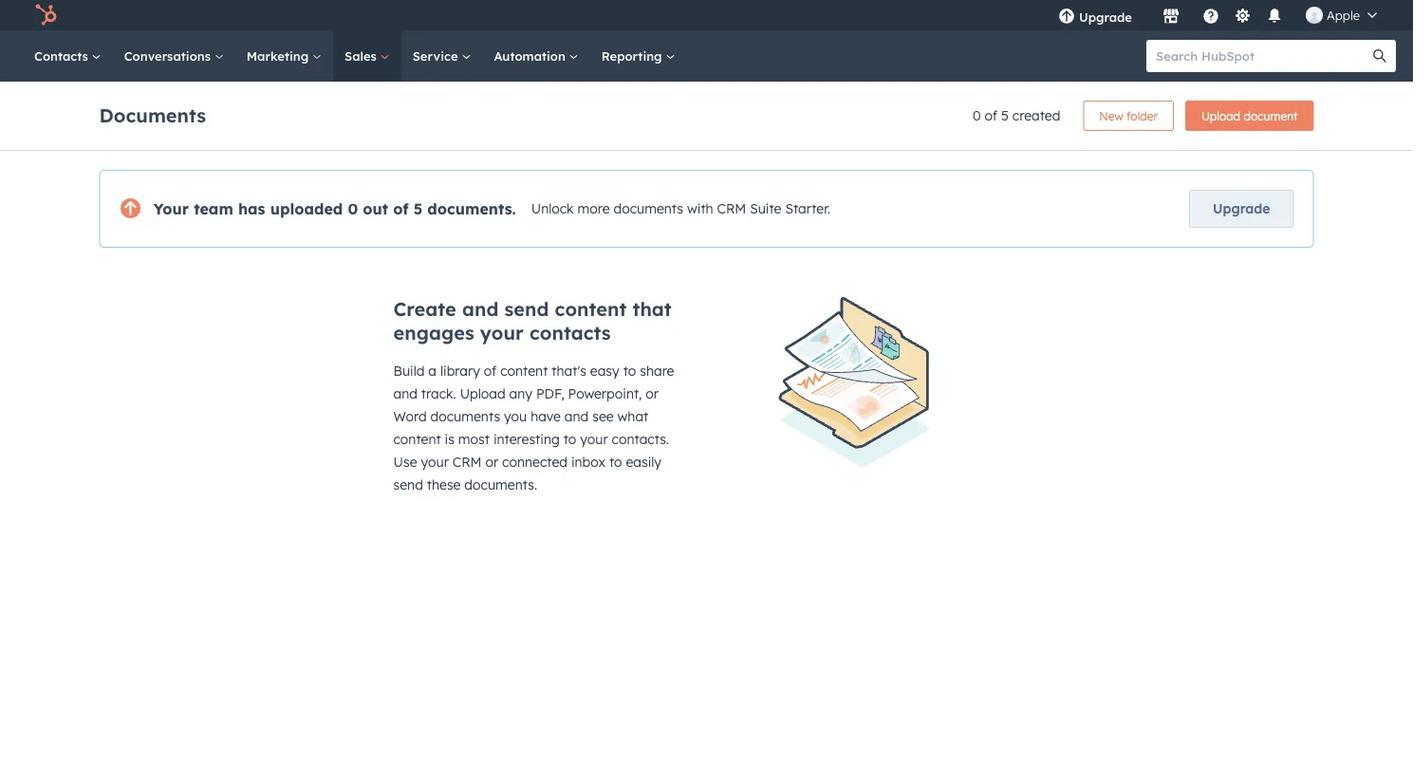 Task type: describe. For each thing, give the bounding box(es) containing it.
create and send content that engages your contacts
[[393, 297, 672, 345]]

uploaded
[[270, 199, 343, 218]]

pdf,
[[536, 385, 564, 402]]

upload document
[[1201, 109, 1298, 123]]

suite
[[750, 200, 782, 217]]

see
[[592, 408, 614, 425]]

upload inside build a library of content that's easy to share and track. upload any pdf, powerpoint, or word documents you have and see what content is most interesting to your contacts. use your crm or connected inbox to easily send these documents.
[[460, 385, 506, 402]]

most
[[458, 431, 490, 448]]

document
[[1244, 109, 1298, 123]]

new folder
[[1099, 109, 1158, 123]]

upload document button
[[1185, 101, 1314, 131]]

bob builder image
[[1306, 7, 1323, 24]]

inbox
[[571, 454, 606, 470]]

0 vertical spatial crm
[[717, 200, 746, 217]]

1 horizontal spatial or
[[646, 385, 659, 402]]

created
[[1013, 107, 1060, 124]]

notifications image
[[1266, 9, 1283, 26]]

starter.
[[785, 200, 831, 217]]

your team has uploaded 0 out of 5 documents.
[[153, 199, 516, 218]]

1 horizontal spatial upgrade
[[1213, 200, 1270, 217]]

documents inside build a library of content that's easy to share and track. upload any pdf, powerpoint, or word documents you have and see what content is most interesting to your contacts. use your crm or connected inbox to easily send these documents.
[[430, 408, 500, 425]]

with
[[687, 200, 713, 217]]

1 vertical spatial 0
[[348, 199, 358, 218]]

content inside create and send content that engages your contacts
[[555, 297, 627, 321]]

folder
[[1127, 109, 1158, 123]]

easy
[[590, 363, 620, 379]]

you
[[504, 408, 527, 425]]

and inside create and send content that engages your contacts
[[462, 297, 499, 321]]

out
[[363, 199, 388, 218]]

1 horizontal spatial to
[[609, 454, 622, 470]]

hubspot image
[[34, 4, 57, 27]]

contacts link
[[23, 30, 113, 82]]

search button
[[1364, 40, 1396, 72]]

0 inside documents banner
[[973, 107, 981, 124]]

documents. inside build a library of content that's easy to share and track. upload any pdf, powerpoint, or word documents you have and see what content is most interesting to your contacts. use your crm or connected inbox to easily send these documents.
[[464, 476, 537, 493]]

2 horizontal spatial to
[[623, 363, 636, 379]]

crm inside build a library of content that's easy to share and track. upload any pdf, powerpoint, or word documents you have and see what content is most interesting to your contacts. use your crm or connected inbox to easily send these documents.
[[453, 454, 482, 470]]

documents
[[99, 103, 206, 127]]

create
[[393, 297, 456, 321]]

0 vertical spatial documents.
[[427, 199, 516, 218]]

help button
[[1195, 0, 1227, 30]]

marketing link
[[235, 30, 333, 82]]

1 vertical spatial and
[[393, 385, 418, 402]]

automation link
[[483, 30, 590, 82]]

contacts.
[[612, 431, 669, 448]]

connected
[[502, 454, 568, 470]]

reporting link
[[590, 30, 687, 82]]

has
[[238, 199, 265, 218]]

service link
[[401, 30, 483, 82]]

word
[[393, 408, 427, 425]]

hubspot link
[[23, 4, 71, 27]]

powerpoint,
[[568, 385, 642, 402]]

search image
[[1373, 49, 1387, 63]]

new folder button
[[1083, 101, 1174, 131]]

menu containing apple
[[1045, 0, 1390, 30]]

2 vertical spatial content
[[393, 431, 441, 448]]

send inside create and send content that engages your contacts
[[504, 297, 549, 321]]

unlock more documents with crm suite starter.
[[531, 200, 831, 217]]

2 horizontal spatial and
[[565, 408, 589, 425]]



Task type: vqa. For each thing, say whether or not it's contained in the screenshot.
field inside Page Section 'element'
no



Task type: locate. For each thing, give the bounding box(es) containing it.
or down most
[[485, 454, 498, 470]]

5 inside documents banner
[[1001, 107, 1009, 124]]

to right easy
[[623, 363, 636, 379]]

contacts
[[34, 48, 92, 64]]

contacts
[[530, 321, 611, 345]]

0 vertical spatial and
[[462, 297, 499, 321]]

track.
[[421, 385, 456, 402]]

menu
[[1045, 0, 1390, 30]]

and left see
[[565, 408, 589, 425]]

1 vertical spatial send
[[393, 476, 423, 493]]

build a library of content that's easy to share and track. upload any pdf, powerpoint, or word documents you have and see what content is most interesting to your contacts. use your crm or connected inbox to easily send these documents.
[[393, 363, 674, 493]]

0 horizontal spatial 0
[[348, 199, 358, 218]]

to
[[623, 363, 636, 379], [563, 431, 576, 448], [609, 454, 622, 470]]

use
[[393, 454, 417, 470]]

what
[[617, 408, 649, 425]]

your
[[153, 199, 189, 218]]

interesting
[[493, 431, 560, 448]]

2 vertical spatial and
[[565, 408, 589, 425]]

1 horizontal spatial content
[[500, 363, 548, 379]]

0 vertical spatial documents
[[614, 200, 683, 217]]

documents banner
[[99, 95, 1314, 131]]

1 horizontal spatial of
[[484, 363, 497, 379]]

share
[[640, 363, 674, 379]]

2 horizontal spatial content
[[555, 297, 627, 321]]

0 vertical spatial send
[[504, 297, 549, 321]]

1 horizontal spatial send
[[504, 297, 549, 321]]

your
[[480, 321, 524, 345], [580, 431, 608, 448], [421, 454, 449, 470]]

content down word
[[393, 431, 441, 448]]

0 left created
[[973, 107, 981, 124]]

your up any
[[480, 321, 524, 345]]

any
[[509, 385, 532, 402]]

0 vertical spatial upload
[[1201, 109, 1241, 123]]

0 horizontal spatial upgrade
[[1079, 9, 1132, 25]]

or
[[646, 385, 659, 402], [485, 454, 498, 470]]

automation
[[494, 48, 569, 64]]

documents
[[614, 200, 683, 217], [430, 408, 500, 425]]

content
[[555, 297, 627, 321], [500, 363, 548, 379], [393, 431, 441, 448]]

5 left created
[[1001, 107, 1009, 124]]

and right create
[[462, 297, 499, 321]]

1 vertical spatial crm
[[453, 454, 482, 470]]

2 horizontal spatial of
[[985, 107, 998, 124]]

documents. left unlock
[[427, 199, 516, 218]]

0 horizontal spatial documents
[[430, 408, 500, 425]]

that
[[633, 297, 672, 321]]

1 vertical spatial your
[[580, 431, 608, 448]]

0 horizontal spatial crm
[[453, 454, 482, 470]]

to up inbox
[[563, 431, 576, 448]]

library
[[440, 363, 480, 379]]

to right inbox
[[609, 454, 622, 470]]

documents.
[[427, 199, 516, 218], [464, 476, 537, 493]]

upload inside button
[[1201, 109, 1241, 123]]

1 vertical spatial or
[[485, 454, 498, 470]]

1 horizontal spatial 5
[[1001, 107, 1009, 124]]

0 vertical spatial upgrade
[[1079, 9, 1132, 25]]

marketplaces button
[[1151, 0, 1191, 30]]

more
[[578, 200, 610, 217]]

of
[[985, 107, 998, 124], [393, 199, 409, 218], [484, 363, 497, 379]]

service
[[413, 48, 462, 64]]

or down share
[[646, 385, 659, 402]]

0 horizontal spatial content
[[393, 431, 441, 448]]

5 right out
[[413, 199, 423, 218]]

is
[[445, 431, 455, 448]]

help image
[[1202, 9, 1220, 26]]

1 vertical spatial content
[[500, 363, 548, 379]]

0
[[973, 107, 981, 124], [348, 199, 358, 218]]

0 horizontal spatial upload
[[460, 385, 506, 402]]

conversations
[[124, 48, 214, 64]]

documents up most
[[430, 408, 500, 425]]

0 vertical spatial content
[[555, 297, 627, 321]]

1 vertical spatial of
[[393, 199, 409, 218]]

apple
[[1327, 7, 1360, 23]]

5
[[1001, 107, 1009, 124], [413, 199, 423, 218]]

and down build
[[393, 385, 418, 402]]

upgrade
[[1079, 9, 1132, 25], [1213, 200, 1270, 217]]

Search HubSpot search field
[[1147, 40, 1379, 72]]

upload down library
[[460, 385, 506, 402]]

a
[[428, 363, 437, 379]]

of right library
[[484, 363, 497, 379]]

upgrade right 'upgrade' icon
[[1079, 9, 1132, 25]]

0 vertical spatial 0
[[973, 107, 981, 124]]

documents. down the connected
[[464, 476, 537, 493]]

0 horizontal spatial 5
[[413, 199, 423, 218]]

team
[[194, 199, 233, 218]]

upgrade down upload document button
[[1213, 200, 1270, 217]]

engages
[[393, 321, 474, 345]]

conversations link
[[113, 30, 235, 82]]

upload
[[1201, 109, 1241, 123], [460, 385, 506, 402]]

content left that
[[555, 297, 627, 321]]

marketplaces image
[[1163, 9, 1180, 26]]

0 horizontal spatial send
[[393, 476, 423, 493]]

crm down most
[[453, 454, 482, 470]]

1 vertical spatial upgrade
[[1213, 200, 1270, 217]]

1 vertical spatial documents.
[[464, 476, 537, 493]]

sales
[[345, 48, 380, 64]]

0 vertical spatial or
[[646, 385, 659, 402]]

2 vertical spatial to
[[609, 454, 622, 470]]

marketing
[[247, 48, 312, 64]]

2 vertical spatial your
[[421, 454, 449, 470]]

settings link
[[1231, 5, 1255, 25]]

and
[[462, 297, 499, 321], [393, 385, 418, 402], [565, 408, 589, 425]]

new
[[1099, 109, 1123, 123]]

of inside build a library of content that's easy to share and track. upload any pdf, powerpoint, or word documents you have and see what content is most interesting to your contacts. use your crm or connected inbox to easily send these documents.
[[484, 363, 497, 379]]

upload left document
[[1201, 109, 1241, 123]]

0 vertical spatial 5
[[1001, 107, 1009, 124]]

1 vertical spatial 5
[[413, 199, 423, 218]]

send down use
[[393, 476, 423, 493]]

that's
[[552, 363, 586, 379]]

of inside documents banner
[[985, 107, 998, 124]]

your up the these
[[421, 454, 449, 470]]

upgrade image
[[1058, 9, 1075, 26]]

0 horizontal spatial or
[[485, 454, 498, 470]]

2 vertical spatial of
[[484, 363, 497, 379]]

build
[[393, 363, 425, 379]]

2 horizontal spatial your
[[580, 431, 608, 448]]

of right out
[[393, 199, 409, 218]]

1 horizontal spatial documents
[[614, 200, 683, 217]]

your up inbox
[[580, 431, 608, 448]]

sales link
[[333, 30, 401, 82]]

0 horizontal spatial and
[[393, 385, 418, 402]]

0 left out
[[348, 199, 358, 218]]

notifications button
[[1258, 0, 1291, 30]]

0 horizontal spatial your
[[421, 454, 449, 470]]

0 horizontal spatial of
[[393, 199, 409, 218]]

send inside build a library of content that's easy to share and track. upload any pdf, powerpoint, or word documents you have and see what content is most interesting to your contacts. use your crm or connected inbox to easily send these documents.
[[393, 476, 423, 493]]

unlock
[[531, 200, 574, 217]]

0 of 5 created
[[973, 107, 1060, 124]]

1 horizontal spatial your
[[480, 321, 524, 345]]

1 vertical spatial documents
[[430, 408, 500, 425]]

send up any
[[504, 297, 549, 321]]

1 horizontal spatial and
[[462, 297, 499, 321]]

settings image
[[1234, 8, 1251, 25]]

upgrade link
[[1189, 190, 1294, 228]]

documents left with
[[614, 200, 683, 217]]

1 horizontal spatial crm
[[717, 200, 746, 217]]

0 vertical spatial of
[[985, 107, 998, 124]]

1 horizontal spatial 0
[[973, 107, 981, 124]]

content up any
[[500, 363, 548, 379]]

1 vertical spatial to
[[563, 431, 576, 448]]

have
[[531, 408, 561, 425]]

crm right with
[[717, 200, 746, 217]]

0 horizontal spatial to
[[563, 431, 576, 448]]

easily
[[626, 454, 661, 470]]

reporting
[[601, 48, 666, 64]]

of left created
[[985, 107, 998, 124]]

crm
[[717, 200, 746, 217], [453, 454, 482, 470]]

send
[[504, 297, 549, 321], [393, 476, 423, 493]]

1 vertical spatial upload
[[460, 385, 506, 402]]

your inside create and send content that engages your contacts
[[480, 321, 524, 345]]

these
[[427, 476, 461, 493]]

apple button
[[1295, 0, 1389, 30]]

0 vertical spatial your
[[480, 321, 524, 345]]

0 vertical spatial to
[[623, 363, 636, 379]]

1 horizontal spatial upload
[[1201, 109, 1241, 123]]



